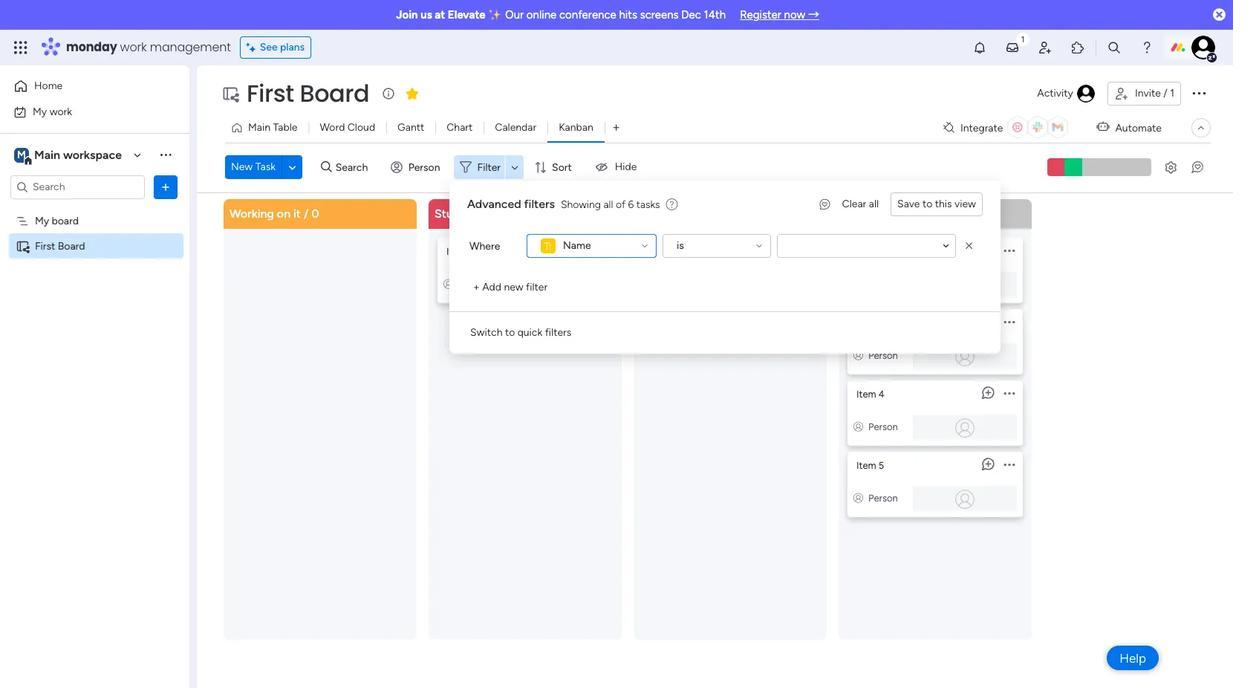 Task type: describe. For each thing, give the bounding box(es) containing it.
help button
[[1107, 646, 1159, 670]]

new task
[[231, 161, 276, 173]]

apps image
[[1071, 40, 1086, 55]]

management
[[150, 39, 231, 56]]

0
[[312, 206, 319, 220]]

v2 search image
[[321, 159, 332, 176]]

name
[[563, 239, 591, 252]]

save to this view button
[[891, 192, 983, 216]]

arrow down image
[[506, 158, 524, 176]]

6
[[628, 198, 634, 211]]

chart button
[[436, 116, 484, 140]]

item for item 4
[[857, 388, 876, 399]]

at
[[435, 8, 445, 22]]

task
[[255, 161, 276, 173]]

1 horizontal spatial first
[[247, 77, 294, 110]]

working
[[230, 206, 274, 220]]

clear all
[[842, 198, 879, 210]]

options image
[[1190, 84, 1208, 102]]

v2 user feedback image
[[820, 197, 830, 212]]

main table
[[248, 121, 298, 134]]

it
[[294, 206, 301, 220]]

word cloud
[[320, 121, 375, 134]]

0 vertical spatial first board
[[247, 77, 369, 110]]

1 dapulse person column image from the top
[[854, 350, 863, 361]]

join
[[396, 8, 418, 22]]

switch to quick filters button
[[464, 321, 578, 345]]

✨
[[488, 8, 503, 22]]

word cloud button
[[309, 116, 386, 140]]

my work
[[33, 105, 72, 118]]

gantt button
[[386, 116, 436, 140]]

+
[[473, 281, 480, 293]]

collapse board header image
[[1196, 122, 1207, 134]]

tasks
[[637, 198, 660, 211]]

fun
[[857, 246, 873, 257]]

item for item 5
[[857, 460, 876, 471]]

hits
[[619, 8, 637, 22]]

of
[[616, 198, 626, 211]]

angle down image
[[289, 162, 296, 173]]

/ right it
[[304, 206, 309, 220]]

+ add new filter
[[473, 281, 548, 293]]

dapulse integrations image
[[944, 122, 955, 133]]

item for item 1
[[447, 246, 466, 257]]

monday
[[66, 39, 117, 56]]

my board
[[35, 214, 79, 227]]

0 vertical spatial 4
[[884, 206, 892, 220]]

dapulse person column image for item 4
[[854, 421, 863, 432]]

activity button
[[1032, 82, 1102, 106]]

1 for invite / 1
[[1170, 87, 1175, 100]]

switch to quick filters
[[470, 326, 572, 339]]

monday work management
[[66, 39, 231, 56]]

our
[[505, 8, 524, 22]]

1 for done / 1
[[679, 206, 684, 220]]

is
[[677, 239, 684, 252]]

conference
[[559, 8, 617, 22]]

join us at elevate ✨ our online conference hits screens dec 14th
[[396, 8, 726, 22]]

done
[[640, 206, 668, 220]]

done / 1
[[640, 206, 684, 220]]

5
[[879, 460, 884, 471]]

/ for done
[[671, 206, 676, 220]]

1 vertical spatial 4
[[879, 388, 885, 399]]

invite
[[1135, 87, 1161, 100]]

gantt
[[398, 121, 424, 134]]

dec
[[682, 8, 701, 22]]

switch
[[470, 326, 503, 339]]

advanced
[[467, 197, 521, 211]]

person for item 5
[[869, 492, 898, 503]]

select product image
[[13, 40, 28, 55]]

add view image
[[613, 122, 620, 133]]

see plans button
[[240, 36, 311, 59]]

to for switch
[[505, 326, 515, 339]]

workspace selection element
[[14, 146, 124, 165]]

Search field
[[332, 157, 377, 178]]

task
[[875, 246, 893, 257]]

save to this view
[[898, 198, 976, 210]]

notifications image
[[973, 40, 987, 55]]

see plans
[[260, 41, 305, 53]]

see
[[260, 41, 278, 53]]

shareable board image inside list box
[[16, 239, 30, 253]]

filter
[[477, 161, 501, 174]]

person button
[[385, 155, 449, 179]]

1 horizontal spatial board
[[300, 77, 369, 110]]

first inside list box
[[35, 240, 55, 252]]

autopilot image
[[1097, 118, 1110, 137]]

/ for stuck
[[469, 206, 473, 220]]

clear all button
[[836, 192, 885, 216]]

First Board field
[[243, 77, 373, 110]]

activity
[[1037, 87, 1074, 100]]

row group containing working on it
[[221, 199, 1041, 688]]

sort
[[552, 161, 572, 174]]

filter button
[[454, 155, 524, 179]]

register now →
[[740, 8, 819, 22]]

plans
[[280, 41, 305, 53]]

showing
[[561, 198, 601, 211]]

quick
[[518, 326, 543, 339]]

filters inside switch to quick filters button
[[545, 326, 572, 339]]

automate
[[1116, 121, 1162, 134]]

main workspace
[[34, 147, 122, 162]]

clear
[[842, 198, 867, 210]]

/ for blank
[[876, 206, 881, 220]]

invite members image
[[1038, 40, 1053, 55]]

→
[[808, 8, 819, 22]]

sort button
[[528, 155, 581, 179]]



Task type: locate. For each thing, give the bounding box(es) containing it.
filters down sort popup button
[[524, 197, 555, 211]]

invite / 1 button
[[1108, 82, 1181, 106]]

person down item 1
[[458, 278, 488, 289]]

register
[[740, 8, 782, 22]]

new
[[504, 281, 524, 293]]

dapulse person column image
[[854, 350, 863, 361], [854, 492, 863, 503]]

workspace
[[63, 147, 122, 162]]

0 horizontal spatial dapulse person column image
[[444, 278, 453, 289]]

1 vertical spatial shareable board image
[[16, 239, 30, 253]]

/ right blank
[[876, 206, 881, 220]]

0 vertical spatial dapulse person column image
[[854, 350, 863, 361]]

filter
[[526, 281, 548, 293]]

dapulse person column image inside list box
[[854, 421, 863, 432]]

/
[[1164, 87, 1168, 100], [304, 206, 309, 220], [469, 206, 473, 220], [671, 206, 676, 220], [876, 206, 881, 220]]

0 horizontal spatial list box
[[0, 205, 189, 459]]

list box containing my board
[[0, 205, 189, 459]]

option
[[0, 207, 189, 210]]

main for main table
[[248, 121, 270, 134]]

my for my work
[[33, 105, 47, 118]]

0 horizontal spatial work
[[50, 105, 72, 118]]

cloud
[[348, 121, 375, 134]]

first down my board
[[35, 240, 55, 252]]

main right workspace icon at the top left of the page
[[34, 147, 60, 162]]

filters right "quick"
[[545, 326, 572, 339]]

1 down stuck / 1 at the top left of page
[[469, 246, 473, 257]]

2 all from the left
[[604, 198, 613, 211]]

remove sort image
[[962, 239, 977, 253]]

invite / 1
[[1135, 87, 1175, 100]]

word
[[320, 121, 345, 134]]

workspace image
[[14, 147, 29, 163]]

stuck / 1
[[435, 206, 481, 220]]

1 horizontal spatial main
[[248, 121, 270, 134]]

1 right learn more "icon"
[[679, 206, 684, 220]]

2
[[674, 246, 679, 257]]

dapulse person column image down item 4
[[854, 421, 863, 432]]

/ right invite
[[1164, 87, 1168, 100]]

first up 'main table' on the left top of the page
[[247, 77, 294, 110]]

0 horizontal spatial board
[[58, 240, 85, 252]]

main inside button
[[248, 121, 270, 134]]

fun task
[[857, 246, 893, 257]]

to left "quick"
[[505, 326, 515, 339]]

work
[[120, 39, 147, 56], [50, 105, 72, 118]]

board down board at the left
[[58, 240, 85, 252]]

person
[[408, 161, 440, 174], [458, 278, 488, 289], [869, 350, 898, 361], [869, 421, 898, 432], [869, 492, 898, 503]]

person down gantt button
[[408, 161, 440, 174]]

person down item 4
[[869, 421, 898, 432]]

item 2
[[652, 246, 679, 257]]

add
[[482, 281, 502, 293]]

Search in workspace field
[[31, 178, 124, 195]]

/ inside button
[[1164, 87, 1168, 100]]

item up item 5
[[857, 388, 876, 399]]

main for main workspace
[[34, 147, 60, 162]]

person down 5
[[869, 492, 898, 503]]

advanced filters showing all of 6 tasks
[[467, 197, 660, 211]]

item for item 2
[[652, 246, 671, 257]]

dapulse person column image down item 5
[[854, 492, 863, 503]]

screens
[[640, 8, 679, 22]]

online
[[527, 8, 557, 22]]

/ right the stuck
[[469, 206, 473, 220]]

1 horizontal spatial to
[[923, 198, 933, 210]]

dapulse person column image up item 4
[[854, 350, 863, 361]]

1 horizontal spatial dapulse person column image
[[854, 421, 863, 432]]

item left 5
[[857, 460, 876, 471]]

show board description image
[[380, 86, 398, 101]]

search everything image
[[1107, 40, 1122, 55]]

options image
[[158, 179, 173, 194]]

1 horizontal spatial shareable board image
[[221, 85, 239, 103]]

m
[[17, 148, 26, 161]]

work down home
[[50, 105, 72, 118]]

all right 'clear'
[[869, 198, 879, 210]]

1 vertical spatial first board
[[35, 240, 85, 252]]

item 1
[[447, 246, 473, 257]]

item left 2
[[652, 246, 671, 257]]

4 up 5
[[879, 388, 885, 399]]

item left where
[[447, 246, 466, 257]]

item 4
[[857, 388, 885, 399]]

+ add new filter button
[[467, 276, 554, 299]]

0 vertical spatial board
[[300, 77, 369, 110]]

stuck
[[435, 206, 466, 220]]

my work button
[[9, 100, 160, 124]]

remove from favorites image
[[405, 86, 420, 101]]

0 vertical spatial filters
[[524, 197, 555, 211]]

my left board at the left
[[35, 214, 49, 227]]

board up 'word'
[[300, 77, 369, 110]]

1 horizontal spatial list box
[[848, 231, 1023, 517]]

0 vertical spatial main
[[248, 121, 270, 134]]

0 vertical spatial first
[[247, 77, 294, 110]]

chart
[[447, 121, 473, 134]]

1 vertical spatial main
[[34, 147, 60, 162]]

jacob simon image
[[1192, 36, 1216, 59]]

4 left save
[[884, 206, 892, 220]]

/ right the "done"
[[671, 206, 676, 220]]

work inside button
[[50, 105, 72, 118]]

to for save
[[923, 198, 933, 210]]

us
[[421, 8, 432, 22]]

2 dapulse person column image from the top
[[854, 492, 863, 503]]

1 for stuck / 1
[[476, 206, 481, 220]]

0 vertical spatial to
[[923, 198, 933, 210]]

1 image
[[1016, 30, 1030, 47]]

0 horizontal spatial first board
[[35, 240, 85, 252]]

1 vertical spatial board
[[58, 240, 85, 252]]

0 vertical spatial dapulse person column image
[[444, 278, 453, 289]]

0 horizontal spatial to
[[505, 326, 515, 339]]

0 horizontal spatial main
[[34, 147, 60, 162]]

list box containing fun task
[[848, 231, 1023, 517]]

kanban button
[[548, 116, 605, 140]]

person for item 4
[[869, 421, 898, 432]]

dapulse person column image for item 1
[[444, 278, 453, 289]]

1 vertical spatial dapulse person column image
[[854, 421, 863, 432]]

1 horizontal spatial first board
[[247, 77, 369, 110]]

all inside "button"
[[869, 198, 879, 210]]

table
[[273, 121, 298, 134]]

1 vertical spatial dapulse person column image
[[854, 492, 863, 503]]

calendar
[[495, 121, 537, 134]]

workspace options image
[[158, 147, 173, 162]]

1 horizontal spatial all
[[869, 198, 879, 210]]

1 right invite
[[1170, 87, 1175, 100]]

hide
[[615, 161, 637, 173]]

elevate
[[448, 8, 486, 22]]

1 vertical spatial filters
[[545, 326, 572, 339]]

hide button
[[585, 155, 646, 179]]

calendar button
[[484, 116, 548, 140]]

1 inside button
[[1170, 87, 1175, 100]]

now
[[784, 8, 806, 22]]

main table button
[[225, 116, 309, 140]]

home
[[34, 80, 63, 92]]

work for my
[[50, 105, 72, 118]]

work for monday
[[120, 39, 147, 56]]

all left "of"
[[604, 198, 613, 211]]

help
[[1120, 651, 1146, 665]]

blank
[[845, 206, 874, 220]]

on
[[277, 206, 291, 220]]

/ for invite
[[1164, 87, 1168, 100]]

person for item 1
[[458, 278, 488, 289]]

person inside popup button
[[408, 161, 440, 174]]

to
[[923, 198, 933, 210], [505, 326, 515, 339]]

1 vertical spatial to
[[505, 326, 515, 339]]

dapulse person column image
[[444, 278, 453, 289], [854, 421, 863, 432]]

0 horizontal spatial first
[[35, 240, 55, 252]]

kanban
[[559, 121, 593, 134]]

1 vertical spatial my
[[35, 214, 49, 227]]

learn more image
[[666, 198, 678, 212]]

0 horizontal spatial all
[[604, 198, 613, 211]]

1
[[1170, 87, 1175, 100], [476, 206, 481, 220], [679, 206, 684, 220], [469, 246, 473, 257]]

all inside advanced filters showing all of 6 tasks
[[604, 198, 613, 211]]

list box
[[0, 205, 189, 459], [848, 231, 1023, 517]]

view
[[955, 198, 976, 210]]

help image
[[1140, 40, 1155, 55]]

working on it / 0
[[230, 206, 319, 220]]

first board
[[247, 77, 369, 110], [35, 240, 85, 252]]

board
[[300, 77, 369, 110], [58, 240, 85, 252]]

14th
[[704, 8, 726, 22]]

1 right the stuck
[[476, 206, 481, 220]]

new task button
[[225, 155, 282, 179]]

to left "this"
[[923, 198, 933, 210]]

this
[[935, 198, 952, 210]]

0 horizontal spatial shareable board image
[[16, 239, 30, 253]]

dapulse person column image left + on the left of the page
[[444, 278, 453, 289]]

1 all from the left
[[869, 198, 879, 210]]

work right monday
[[120, 39, 147, 56]]

first board up table
[[247, 77, 369, 110]]

main inside 'workspace selection' element
[[34, 147, 60, 162]]

home button
[[9, 74, 160, 98]]

save
[[898, 198, 920, 210]]

item 5
[[857, 460, 884, 471]]

0 vertical spatial work
[[120, 39, 147, 56]]

my for my board
[[35, 214, 49, 227]]

board
[[52, 214, 79, 227]]

inbox image
[[1005, 40, 1020, 55]]

main left table
[[248, 121, 270, 134]]

1 horizontal spatial work
[[120, 39, 147, 56]]

1 vertical spatial first
[[35, 240, 55, 252]]

0 vertical spatial my
[[33, 105, 47, 118]]

item
[[447, 246, 466, 257], [652, 246, 671, 257], [857, 388, 876, 399], [857, 460, 876, 471]]

my down home
[[33, 105, 47, 118]]

my inside button
[[33, 105, 47, 118]]

list box inside row group
[[848, 231, 1023, 517]]

0 vertical spatial shareable board image
[[221, 85, 239, 103]]

first board down my board
[[35, 240, 85, 252]]

row group
[[221, 199, 1041, 688]]

register now → link
[[740, 8, 819, 22]]

shareable board image
[[221, 85, 239, 103], [16, 239, 30, 253]]

1 vertical spatial work
[[50, 105, 72, 118]]

person up item 4
[[869, 350, 898, 361]]

4
[[884, 206, 892, 220], [879, 388, 885, 399]]



Task type: vqa. For each thing, say whether or not it's contained in the screenshot.
Invite at the right
yes



